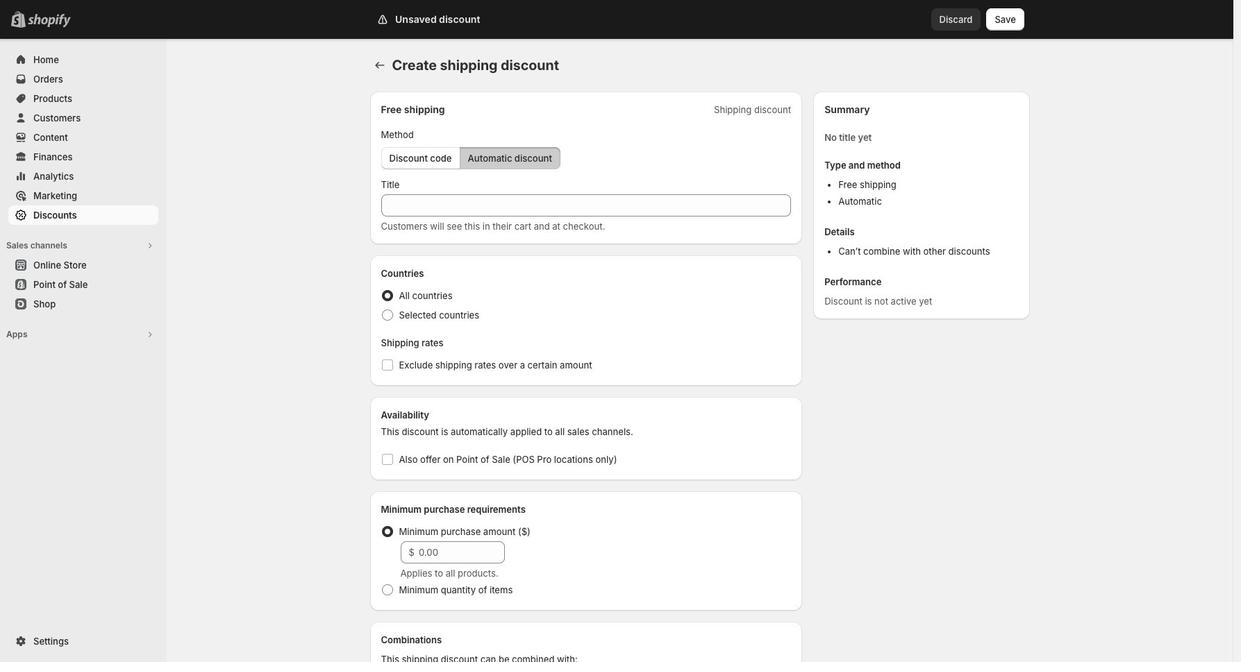 Task type: describe. For each thing, give the bounding box(es) containing it.
0.00 text field
[[419, 542, 505, 564]]



Task type: vqa. For each thing, say whether or not it's contained in the screenshot.
text field
yes



Task type: locate. For each thing, give the bounding box(es) containing it.
None text field
[[381, 195, 791, 217]]

shopify image
[[28, 14, 71, 28]]



